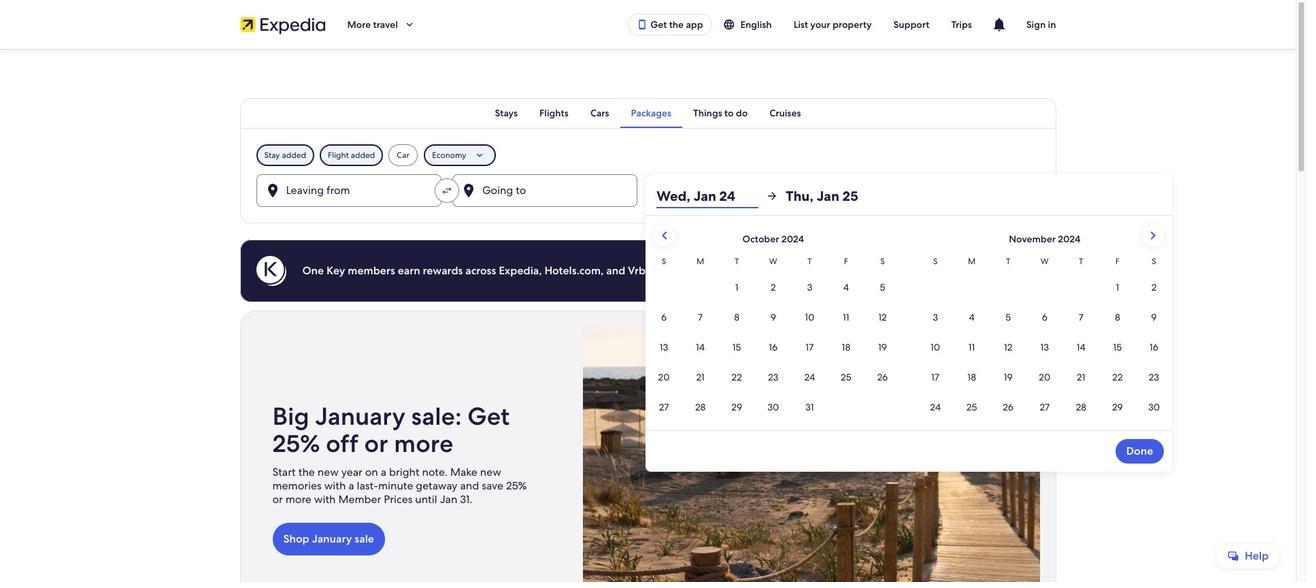 Task type: locate. For each thing, give the bounding box(es) containing it.
0 horizontal spatial w
[[770, 256, 778, 267]]

2024 for november 2024
[[1059, 233, 1081, 245]]

a left the last-
[[349, 479, 354, 493]]

1 f from the left
[[845, 256, 849, 267]]

2 m from the left
[[969, 256, 976, 267]]

english button
[[712, 12, 783, 37]]

a
[[381, 465, 387, 479], [349, 479, 354, 493]]

0 horizontal spatial the
[[299, 465, 315, 479]]

1 added from the left
[[282, 150, 306, 161]]

prices
[[384, 492, 413, 506]]

january left sale
[[312, 532, 352, 546]]

0 horizontal spatial and
[[461, 479, 479, 493]]

1 horizontal spatial 25%
[[506, 479, 527, 493]]

0 horizontal spatial new
[[318, 465, 339, 479]]

app
[[686, 18, 704, 31]]

1 horizontal spatial added
[[351, 150, 375, 161]]

0 horizontal spatial get
[[468, 400, 510, 432]]

or down start
[[273, 492, 283, 506]]

the
[[670, 18, 684, 31], [299, 465, 315, 479]]

25% right save on the bottom left of page
[[506, 479, 527, 493]]

and left "vrbo"
[[607, 263, 626, 278]]

3 t from the left
[[1007, 256, 1011, 267]]

october
[[743, 233, 780, 245]]

1 vertical spatial get
[[468, 400, 510, 432]]

0 vertical spatial or
[[364, 427, 389, 459]]

until
[[415, 492, 438, 506]]

f for november 2024
[[1116, 256, 1120, 267]]

list
[[794, 18, 809, 31]]

1 vertical spatial and
[[461, 479, 479, 493]]

support
[[894, 18, 930, 31]]

memories
[[273, 479, 322, 493]]

2024 right october at the top right of the page
[[782, 233, 805, 245]]

1 w from the left
[[770, 256, 778, 267]]

sale
[[355, 532, 374, 546]]

next month image
[[1146, 227, 1162, 244]]

sign
[[1027, 18, 1046, 31]]

get right sale:
[[468, 400, 510, 432]]

previous month image
[[657, 227, 673, 244]]

1 horizontal spatial 24
[[720, 187, 736, 205]]

1 horizontal spatial f
[[1116, 256, 1120, 267]]

2024 for october 2024
[[782, 233, 805, 245]]

0 vertical spatial more
[[394, 427, 454, 459]]

stay added
[[264, 150, 306, 161]]

0 horizontal spatial added
[[282, 150, 306, 161]]

the left app
[[670, 18, 684, 31]]

property
[[833, 18, 872, 31]]

more
[[348, 18, 371, 31]]

4 s from the left
[[1153, 256, 1157, 267]]

1 horizontal spatial w
[[1041, 256, 1049, 267]]

0 vertical spatial january
[[315, 400, 406, 432]]

w
[[770, 256, 778, 267], [1041, 256, 1049, 267]]

communication center icon image
[[992, 16, 1008, 33]]

m for november 2024
[[969, 256, 976, 267]]

0 horizontal spatial f
[[845, 256, 849, 267]]

wed,
[[657, 187, 691, 205]]

25%
[[273, 427, 320, 459], [506, 479, 527, 493]]

2024 right november
[[1059, 233, 1081, 245]]

jan 24 - jan 25
[[676, 189, 751, 203]]

25 right thu,
[[843, 187, 859, 205]]

0 horizontal spatial m
[[697, 256, 705, 267]]

more down start
[[286, 492, 312, 506]]

1 vertical spatial 25%
[[506, 479, 527, 493]]

january up year
[[315, 400, 406, 432]]

or up on
[[364, 427, 389, 459]]

get
[[651, 18, 667, 31], [468, 400, 510, 432]]

cruises
[[770, 107, 802, 119]]

in
[[1049, 18, 1057, 31]]

f
[[845, 256, 849, 267], [1116, 256, 1120, 267]]

2 added from the left
[[351, 150, 375, 161]]

25 right - at the right
[[739, 189, 751, 203]]

january
[[315, 400, 406, 432], [312, 532, 352, 546]]

the right start
[[299, 465, 315, 479]]

0 vertical spatial get
[[651, 18, 667, 31]]

0 vertical spatial the
[[670, 18, 684, 31]]

0 horizontal spatial 25%
[[273, 427, 320, 459]]

2 f from the left
[[1116, 256, 1120, 267]]

w for october
[[770, 256, 778, 267]]

m
[[697, 256, 705, 267], [969, 256, 976, 267]]

1 vertical spatial more
[[286, 492, 312, 506]]

january for shop
[[312, 532, 352, 546]]

added for stay added
[[282, 150, 306, 161]]

shop january sale
[[284, 532, 374, 546]]

year
[[342, 465, 363, 479]]

more up note.
[[394, 427, 454, 459]]

download the app button image
[[637, 19, 648, 30]]

2 2024 from the left
[[1059, 233, 1081, 245]]

1 vertical spatial january
[[312, 532, 352, 546]]

shop
[[284, 532, 309, 546]]

0 horizontal spatial 24
[[696, 189, 709, 203]]

last-
[[357, 479, 378, 493]]

w down november 2024
[[1041, 256, 1049, 267]]

w for november
[[1041, 256, 1049, 267]]

1 horizontal spatial m
[[969, 256, 976, 267]]

1 horizontal spatial get
[[651, 18, 667, 31]]

vrbo
[[628, 263, 653, 278]]

0 horizontal spatial or
[[273, 492, 283, 506]]

list your property link
[[783, 12, 883, 37]]

things to do link
[[683, 98, 759, 128]]

minute
[[378, 479, 413, 493]]

and inside big january sale: get 25% off or more start the new year on a bright note. make new memories with a last-minute getaway and save 25% or more with member prices until jan 31.
[[461, 479, 479, 493]]

save
[[482, 479, 504, 493]]

-
[[711, 189, 716, 203]]

or
[[364, 427, 389, 459], [273, 492, 283, 506]]

added right stay
[[282, 150, 306, 161]]

more
[[394, 427, 454, 459], [286, 492, 312, 506]]

a right on
[[381, 465, 387, 479]]

get inside 'link'
[[651, 18, 667, 31]]

1 m from the left
[[697, 256, 705, 267]]

economy
[[432, 150, 467, 161]]

to
[[725, 107, 734, 119]]

november
[[1010, 233, 1056, 245]]

1 s from the left
[[662, 256, 667, 267]]

flights link
[[529, 98, 580, 128]]

big january sale: get 25% off or more main content
[[0, 49, 1297, 582]]

thu, jan 25
[[786, 187, 859, 205]]

january inside big january sale: get 25% off or more start the new year on a bright note. make new memories with a last-minute getaway and save 25% or more with member prices until jan 31.
[[315, 400, 406, 432]]

tab list containing stays
[[240, 98, 1057, 128]]

s
[[662, 256, 667, 267], [881, 256, 885, 267], [934, 256, 938, 267], [1153, 256, 1157, 267]]

t
[[735, 256, 740, 267], [808, 256, 812, 267], [1007, 256, 1011, 267], [1080, 256, 1084, 267]]

2024
[[782, 233, 805, 245], [1059, 233, 1081, 245]]

1 vertical spatial or
[[273, 492, 283, 506]]

one
[[303, 263, 324, 278]]

added right flight
[[351, 150, 375, 161]]

2 w from the left
[[1041, 256, 1049, 267]]

support link
[[883, 12, 941, 37]]

1 horizontal spatial 25
[[843, 187, 859, 205]]

1 horizontal spatial new
[[480, 465, 502, 479]]

sale:
[[412, 400, 462, 432]]

0 vertical spatial and
[[607, 263, 626, 278]]

0 vertical spatial 25%
[[273, 427, 320, 459]]

1 horizontal spatial the
[[670, 18, 684, 31]]

tab list
[[240, 98, 1057, 128]]

1 horizontal spatial or
[[364, 427, 389, 459]]

24 left - at the right
[[696, 189, 709, 203]]

big january sale: get 25% off or more start the new year on a bright note. make new memories with a last-minute getaway and save 25% or more with member prices until jan 31.
[[273, 400, 527, 506]]

jan
[[694, 187, 717, 205], [817, 187, 840, 205], [676, 189, 694, 203], [719, 189, 736, 203], [440, 492, 458, 506]]

get right download the app button image
[[651, 18, 667, 31]]

1 horizontal spatial and
[[607, 263, 626, 278]]

24 right - at the right
[[720, 187, 736, 205]]

25% up start
[[273, 427, 320, 459]]

new right make
[[480, 465, 502, 479]]

january for big
[[315, 400, 406, 432]]

added
[[282, 150, 306, 161], [351, 150, 375, 161]]

key
[[327, 263, 345, 278]]

things
[[694, 107, 723, 119]]

and left save on the bottom left of page
[[461, 479, 479, 493]]

0 horizontal spatial 2024
[[782, 233, 805, 245]]

getaway
[[416, 479, 458, 493]]

1 vertical spatial the
[[299, 465, 315, 479]]

note.
[[422, 465, 448, 479]]

done
[[1127, 444, 1154, 458]]

24 inside wed, jan 24 button
[[720, 187, 736, 205]]

with
[[324, 479, 346, 493], [314, 492, 336, 506]]

trailing image
[[404, 18, 416, 31]]

0 horizontal spatial more
[[286, 492, 312, 506]]

flight added
[[328, 150, 375, 161]]

1 2024 from the left
[[782, 233, 805, 245]]

w down october 2024
[[770, 256, 778, 267]]

cars
[[591, 107, 610, 119]]

25
[[843, 187, 859, 205], [739, 189, 751, 203]]

1 horizontal spatial 2024
[[1059, 233, 1081, 245]]

24 inside jan 24 - jan 25 button
[[696, 189, 709, 203]]

october 2024
[[743, 233, 805, 245]]

new left year
[[318, 465, 339, 479]]

get inside big january sale: get 25% off or more start the new year on a bright note. make new memories with a last-minute getaway and save 25% or more with member prices until jan 31.
[[468, 400, 510, 432]]

small image
[[723, 18, 741, 31]]



Task type: vqa. For each thing, say whether or not it's contained in the screenshot.
22 button
no



Task type: describe. For each thing, give the bounding box(es) containing it.
sign in
[[1027, 18, 1057, 31]]

31.
[[460, 492, 473, 506]]

economy button
[[424, 144, 497, 166]]

done button
[[1116, 439, 1165, 464]]

packages link
[[621, 98, 683, 128]]

4 t from the left
[[1080, 256, 1084, 267]]

rewards
[[423, 263, 463, 278]]

stays
[[495, 107, 518, 119]]

do
[[736, 107, 748, 119]]

2 t from the left
[[808, 256, 812, 267]]

2 s from the left
[[881, 256, 885, 267]]

member
[[339, 492, 381, 506]]

your
[[811, 18, 831, 31]]

one key members earn rewards across expedia, hotels.com, and vrbo
[[303, 263, 653, 278]]

the inside get the app 'link'
[[670, 18, 684, 31]]

tab list inside big january sale: get 25% off or more main content
[[240, 98, 1057, 128]]

2 new from the left
[[480, 465, 502, 479]]

m for october 2024
[[697, 256, 705, 267]]

the inside big january sale: get 25% off or more start the new year on a bright note. make new memories with a last-minute getaway and save 25% or more with member prices until jan 31.
[[299, 465, 315, 479]]

make
[[451, 465, 478, 479]]

bright
[[389, 465, 420, 479]]

november 2024
[[1010, 233, 1081, 245]]

flights
[[540, 107, 569, 119]]

1 horizontal spatial a
[[381, 465, 387, 479]]

packages
[[631, 107, 672, 119]]

1 t from the left
[[735, 256, 740, 267]]

cars link
[[580, 98, 621, 128]]

sign in button
[[1016, 12, 1068, 37]]

more travel
[[348, 18, 398, 31]]

stays link
[[484, 98, 529, 128]]

wed, jan 24 button
[[657, 184, 759, 208]]

get the app
[[651, 18, 704, 31]]

car
[[397, 150, 410, 161]]

thu, jan 25 button
[[786, 184, 889, 208]]

hotels.com,
[[545, 263, 604, 278]]

more travel button
[[337, 12, 427, 37]]

0 horizontal spatial a
[[349, 479, 354, 493]]

0 horizontal spatial 25
[[739, 189, 751, 203]]

cruises link
[[759, 98, 812, 128]]

get the app link
[[628, 14, 712, 35]]

on
[[365, 465, 378, 479]]

list your property
[[794, 18, 872, 31]]

off
[[326, 427, 359, 459]]

jan 24 - jan 25 button
[[646, 174, 800, 207]]

members
[[348, 263, 395, 278]]

flight
[[328, 150, 349, 161]]

3 s from the left
[[934, 256, 938, 267]]

things to do
[[694, 107, 748, 119]]

across
[[466, 263, 497, 278]]

with left the last-
[[324, 479, 346, 493]]

shop january sale link
[[273, 523, 385, 555]]

1 new from the left
[[318, 465, 339, 479]]

swap origin and destination values image
[[441, 184, 453, 197]]

earn
[[398, 263, 420, 278]]

jan inside big january sale: get 25% off or more start the new year on a bright note. make new memories with a last-minute getaway and save 25% or more with member prices until jan 31.
[[440, 492, 458, 506]]

wed, jan 24
[[657, 187, 736, 205]]

with left member
[[314, 492, 336, 506]]

stay
[[264, 150, 280, 161]]

english
[[741, 18, 772, 31]]

big
[[273, 400, 309, 432]]

start
[[273, 465, 296, 479]]

travel
[[373, 18, 398, 31]]

f for october 2024
[[845, 256, 849, 267]]

added for flight added
[[351, 150, 375, 161]]

trips link
[[941, 12, 983, 37]]

trips
[[952, 18, 973, 31]]

expedia,
[[499, 263, 542, 278]]

1 horizontal spatial more
[[394, 427, 454, 459]]

expedia logo image
[[240, 15, 326, 34]]

thu,
[[786, 187, 814, 205]]



